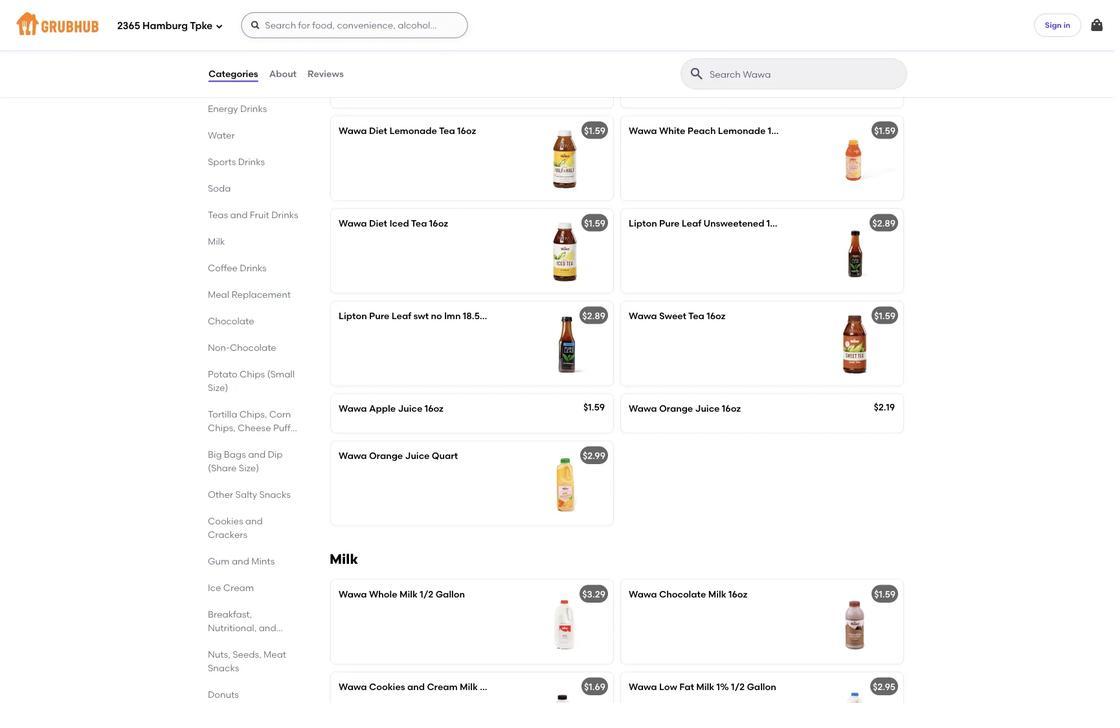 Task type: locate. For each thing, give the bounding box(es) containing it.
snacks
[[259, 489, 291, 500], [208, 663, 239, 674]]

drinks
[[240, 103, 267, 114], [238, 156, 265, 167], [272, 209, 298, 220], [240, 262, 267, 273]]

1 vertical spatial cookies
[[369, 682, 405, 693]]

wawa for wawa apple juice 16oz
[[339, 403, 367, 414]]

0 vertical spatial (small
[[267, 369, 295, 380]]

16oz
[[457, 125, 476, 136], [768, 125, 787, 136], [429, 218, 448, 229], [707, 311, 726, 322], [425, 403, 444, 414], [722, 403, 741, 414], [729, 589, 748, 600], [480, 682, 499, 693]]

drinks for sports drinks
[[238, 156, 265, 167]]

cookies and crackers
[[208, 516, 263, 540]]

0 vertical spatial pure
[[660, 218, 680, 229]]

1 vertical spatial pure
[[369, 311, 390, 322]]

drinks for coffee drinks
[[240, 262, 267, 273]]

1 horizontal spatial snacks
[[259, 489, 291, 500]]

wawa for wawa white peach lemonade 16oz
[[629, 125, 657, 136]]

1 horizontal spatial pure
[[660, 218, 680, 229]]

3 diet from the top
[[369, 218, 387, 229]]

1 vertical spatial chips,
[[208, 422, 236, 433]]

salty
[[236, 489, 257, 500]]

1/2
[[420, 589, 434, 600], [731, 682, 745, 693]]

tea
[[411, 33, 427, 44], [439, 125, 455, 136], [411, 218, 427, 229], [689, 311, 705, 322]]

tortilla chips, corn chips, cheese puffs (small size) tab
[[208, 408, 299, 447]]

wawa diet iced tea 16oz image
[[516, 209, 614, 293]]

size) down bags
[[239, 463, 259, 474]]

breakfast, nutritional, and granola bars tab
[[208, 608, 299, 647]]

chips,
[[240, 409, 267, 420], [208, 422, 236, 433]]

wawa sweet tea 16oz image
[[807, 302, 904, 386]]

meal replacement tab
[[208, 288, 299, 301]]

gum and mints
[[208, 556, 275, 567]]

in
[[1064, 20, 1071, 30]]

energy drinks tab
[[208, 102, 299, 115]]

wawa for wawa whole milk 1/2 gallon
[[339, 589, 367, 600]]

milk
[[208, 236, 225, 247], [330, 552, 358, 568], [400, 589, 418, 600], [709, 589, 727, 600], [460, 682, 478, 693], [697, 682, 715, 693]]

0 horizontal spatial orange
[[369, 451, 403, 462]]

gallon
[[450, 33, 480, 44], [436, 589, 465, 600], [747, 682, 777, 693]]

wawa diet iced tea 16oz
[[339, 218, 448, 229]]

0 horizontal spatial $2.89
[[583, 311, 606, 322]]

wawa for wawa diet lemonade tea 16oz
[[339, 125, 367, 136]]

leaf left swt
[[392, 311, 412, 322]]

wawa cookies and cream milk 16oz
[[339, 682, 499, 693]]

1 vertical spatial gallon
[[436, 589, 465, 600]]

1 vertical spatial snacks
[[208, 663, 239, 674]]

0 vertical spatial chocolate
[[208, 316, 254, 327]]

wawa apple juice 16oz
[[339, 403, 444, 414]]

leaf for swt
[[392, 311, 412, 322]]

cookies and crackers tab
[[208, 514, 299, 542]]

pure
[[660, 218, 680, 229], [369, 311, 390, 322]]

$1.59
[[584, 125, 606, 136], [875, 125, 896, 136], [584, 218, 606, 229], [875, 311, 896, 322], [584, 402, 605, 413], [875, 589, 896, 600]]

1/2 right 1%
[[731, 682, 745, 693]]

0 horizontal spatial lipton
[[339, 311, 367, 322]]

no
[[431, 311, 442, 322]]

sign
[[1046, 20, 1062, 30]]

0 vertical spatial iced
[[390, 33, 409, 44]]

1 vertical spatial 1/2
[[731, 682, 745, 693]]

1 vertical spatial leaf
[[392, 311, 412, 322]]

energy drinks
[[208, 103, 267, 114]]

sign in
[[1046, 20, 1071, 30]]

potato chips (small size) tab
[[208, 367, 299, 395]]

1 vertical spatial lipton
[[339, 311, 367, 322]]

lipton
[[629, 218, 657, 229], [339, 311, 367, 322]]

2 diet from the top
[[369, 125, 387, 136]]

apple
[[369, 403, 396, 414]]

juice
[[398, 403, 423, 414], [696, 403, 720, 414], [405, 451, 430, 462]]

wawa for wawa orange juice quart
[[339, 451, 367, 462]]

2 vertical spatial diet
[[369, 218, 387, 229]]

milk inside milk tab
[[208, 236, 225, 247]]

ice cream
[[208, 583, 254, 594]]

1 vertical spatial iced
[[390, 218, 409, 229]]

1 vertical spatial $2.89
[[583, 311, 606, 322]]

half
[[429, 33, 448, 44]]

soda tab
[[208, 181, 299, 195]]

water
[[208, 130, 235, 141]]

cheese
[[238, 422, 271, 433]]

ice
[[208, 583, 221, 594]]

(small up big
[[208, 436, 236, 447]]

0 horizontal spatial snacks
[[208, 663, 239, 674]]

sports
[[208, 156, 236, 167]]

iced
[[390, 33, 409, 44], [390, 218, 409, 229]]

and
[[230, 209, 248, 220], [248, 449, 266, 460], [245, 516, 263, 527], [232, 556, 249, 567], [259, 623, 276, 634], [408, 682, 425, 693]]

1 diet from the top
[[369, 33, 387, 44]]

chips, down tortilla
[[208, 422, 236, 433]]

1 vertical spatial (small
[[208, 436, 236, 447]]

wawa white peach lemonade 16oz
[[629, 125, 787, 136]]

leaf left unsweetened
[[682, 218, 702, 229]]

drinks down milk tab
[[240, 262, 267, 273]]

other salty snacks
[[208, 489, 291, 500]]

0 horizontal spatial chips,
[[208, 422, 236, 433]]

18.5oz
[[767, 218, 794, 229]]

wawa diet iced tea half gallon button
[[331, 24, 614, 108]]

1 vertical spatial orange
[[369, 451, 403, 462]]

1 horizontal spatial lipton
[[629, 218, 657, 229]]

non-chocolate tab
[[208, 341, 299, 354]]

1 vertical spatial chocolate
[[230, 342, 277, 353]]

svg image
[[1090, 17, 1105, 33], [215, 22, 223, 30]]

sports drinks
[[208, 156, 265, 167]]

0 vertical spatial size)
[[208, 382, 228, 393]]

chips, up cheese
[[240, 409, 267, 420]]

cream
[[223, 583, 254, 594], [427, 682, 458, 693]]

wawa orange juice quart image
[[516, 442, 614, 526]]

drinks right fruit
[[272, 209, 298, 220]]

2365
[[117, 20, 140, 32]]

0 vertical spatial 1/2
[[420, 589, 434, 600]]

leaf for unsweetened
[[682, 218, 702, 229]]

gallon inside button
[[450, 33, 480, 44]]

other salty snacks tab
[[208, 488, 299, 502]]

potato
[[208, 369, 238, 380]]

0 vertical spatial cream
[[223, 583, 254, 594]]

0 vertical spatial orange
[[660, 403, 693, 414]]

big
[[208, 449, 222, 460]]

hamburg
[[143, 20, 188, 32]]

seeds,
[[233, 649, 262, 660]]

1%
[[717, 682, 729, 693]]

size)
[[208, 382, 228, 393], [238, 436, 258, 447], [239, 463, 259, 474]]

tea inside wawa diet iced tea half gallon button
[[411, 33, 427, 44]]

cream inside tab
[[223, 583, 254, 594]]

(small right chips
[[267, 369, 295, 380]]

wawa diet lemonade tea 16oz image
[[516, 117, 614, 201]]

drinks inside tab
[[272, 209, 298, 220]]

$1.69
[[584, 682, 606, 693]]

1 horizontal spatial lemonade
[[718, 125, 766, 136]]

0 vertical spatial snacks
[[259, 489, 291, 500]]

1 horizontal spatial (small
[[267, 369, 295, 380]]

pure left unsweetened
[[660, 218, 680, 229]]

cookies
[[208, 516, 243, 527], [369, 682, 405, 693]]

wawa whole milk 1/2 gallon
[[339, 589, 465, 600]]

white
[[660, 125, 686, 136]]

drinks up soda tab
[[238, 156, 265, 167]]

0 vertical spatial gallon
[[450, 33, 480, 44]]

1/2 right whole
[[420, 589, 434, 600]]

1 vertical spatial diet
[[369, 125, 387, 136]]

0 vertical spatial diet
[[369, 33, 387, 44]]

1 horizontal spatial $2.89
[[873, 218, 896, 229]]

lipton pure leaf unsweetened 18.5oz
[[629, 218, 794, 229]]

(share
[[208, 463, 237, 474]]

wawa inside button
[[339, 33, 367, 44]]

0 vertical spatial leaf
[[682, 218, 702, 229]]

1 iced from the top
[[390, 33, 409, 44]]

diet for wawa diet lemonade tea 16oz
[[369, 125, 387, 136]]

svg image right in
[[1090, 17, 1105, 33]]

1 horizontal spatial leaf
[[682, 218, 702, 229]]

snacks right salty
[[259, 489, 291, 500]]

$1.59 for wawa chocolate milk 16oz
[[875, 589, 896, 600]]

reviews
[[308, 68, 344, 79]]

puffs
[[273, 422, 295, 433]]

$2.89
[[873, 218, 896, 229], [583, 311, 606, 322]]

chocolate tab
[[208, 314, 299, 328]]

wawa for wawa chocolate milk 16oz
[[629, 589, 657, 600]]

1 horizontal spatial svg image
[[1090, 17, 1105, 33]]

chocolate for wawa
[[660, 589, 707, 600]]

svg image right tpke
[[215, 22, 223, 30]]

iced inside button
[[390, 33, 409, 44]]

potato chips (small size)
[[208, 369, 295, 393]]

1 horizontal spatial 1/2
[[731, 682, 745, 693]]

0 vertical spatial chips,
[[240, 409, 267, 420]]

juice for wawa orange juice quart
[[405, 451, 430, 462]]

$2.89 for lipton pure leaf swt no lmn 18.5 oz
[[583, 311, 606, 322]]

wawa for wawa sweet tea 16oz
[[629, 311, 657, 322]]

wawa diet iced tea half gallon
[[339, 33, 480, 44]]

teas and fruit drinks tab
[[208, 208, 299, 222]]

tea for wawa diet iced tea 16oz
[[411, 218, 427, 229]]

about
[[269, 68, 297, 79]]

0 horizontal spatial pure
[[369, 311, 390, 322]]

0 horizontal spatial lemonade
[[390, 125, 437, 136]]

0 horizontal spatial cream
[[223, 583, 254, 594]]

2 iced from the top
[[390, 218, 409, 229]]

0 vertical spatial cookies
[[208, 516, 243, 527]]

chocolate inside tab
[[230, 342, 277, 353]]

pure for unsweetened
[[660, 218, 680, 229]]

juice for wawa orange juice 16oz
[[696, 403, 720, 414]]

size) down potato
[[208, 382, 228, 393]]

and inside the breakfast, nutritional, and granola bars nuts, seeds, meat snacks
[[259, 623, 276, 634]]

diet inside button
[[369, 33, 387, 44]]

0 horizontal spatial (small
[[208, 436, 236, 447]]

pure left swt
[[369, 311, 390, 322]]

snacks down nuts,
[[208, 663, 239, 674]]

drinks up water tab
[[240, 103, 267, 114]]

0 horizontal spatial 1/2
[[420, 589, 434, 600]]

1 horizontal spatial cream
[[427, 682, 458, 693]]

wawa diet iced tea half gallon image
[[516, 24, 614, 108]]

replacement
[[232, 289, 291, 300]]

wawa for wawa diet iced tea 16oz
[[339, 218, 367, 229]]

$1.59 for wawa diet lemonade tea 16oz
[[584, 125, 606, 136]]

drinks for energy drinks
[[240, 103, 267, 114]]

mints
[[252, 556, 275, 567]]

juice for wawa apple juice 16oz
[[398, 403, 423, 414]]

bags
[[224, 449, 246, 460]]

18.5
[[463, 311, 480, 322]]

0 horizontal spatial leaf
[[392, 311, 412, 322]]

0 vertical spatial lipton
[[629, 218, 657, 229]]

cookies inside cookies and crackers
[[208, 516, 243, 527]]

0 vertical spatial $2.89
[[873, 218, 896, 229]]

0 horizontal spatial cookies
[[208, 516, 243, 527]]

wawa whole milk 1/2 gallon image
[[516, 581, 614, 665]]

size) down cheese
[[238, 436, 258, 447]]

big bags and dip (share size) tab
[[208, 448, 299, 475]]

wawa chocolate milk 16oz image
[[807, 581, 904, 665]]

1 horizontal spatial chips,
[[240, 409, 267, 420]]

1 vertical spatial cream
[[427, 682, 458, 693]]

(small
[[267, 369, 295, 380], [208, 436, 236, 447]]

1 horizontal spatial orange
[[660, 403, 693, 414]]

2 vertical spatial chocolate
[[660, 589, 707, 600]]

$3.29
[[583, 589, 606, 600]]

milk tab
[[208, 235, 299, 248]]



Task type: vqa. For each thing, say whether or not it's contained in the screenshot.
Tortilla Chips, Corn Chips, Cheese Puffs (Small Size) tab
yes



Task type: describe. For each thing, give the bounding box(es) containing it.
1 lemonade from the left
[[390, 125, 437, 136]]

coffee drinks tab
[[208, 261, 299, 275]]

categories
[[209, 68, 258, 79]]

categories button
[[208, 51, 259, 97]]

wawa diet lemonade tea 16oz
[[339, 125, 476, 136]]

donuts tab
[[208, 688, 299, 702]]

wawa for wawa cookies and cream milk 16oz
[[339, 682, 367, 693]]

peach
[[688, 125, 716, 136]]

gum and mints tab
[[208, 555, 299, 568]]

pure for swt
[[369, 311, 390, 322]]

Search for food, convenience, alcohol... search field
[[241, 12, 468, 38]]

dip
[[268, 449, 283, 460]]

magnifying glass icon image
[[689, 66, 705, 82]]

(small inside the potato chips (small size)
[[267, 369, 295, 380]]

2 lemonade from the left
[[718, 125, 766, 136]]

crackers
[[208, 529, 248, 540]]

$1.59 for wawa diet iced tea 16oz
[[584, 218, 606, 229]]

tea for wawa diet iced tea half gallon
[[411, 33, 427, 44]]

coffee drinks
[[208, 262, 267, 273]]

soda
[[208, 183, 231, 194]]

and inside tortilla chips, corn chips, cheese puffs (small size) big bags and dip (share size)
[[248, 449, 266, 460]]

2 vertical spatial size)
[[239, 463, 259, 474]]

wawa sweet tea 16oz
[[629, 311, 726, 322]]

breakfast,
[[208, 609, 252, 620]]

2 vertical spatial gallon
[[747, 682, 777, 693]]

nuts, seeds, meat snacks tab
[[208, 648, 299, 675]]

main navigation navigation
[[0, 0, 1116, 51]]

lipton pure leaf unsweetened 18.5oz image
[[807, 209, 904, 293]]

nutritional,
[[208, 623, 257, 634]]

$1.59 for wawa white peach lemonade 16oz
[[875, 125, 896, 136]]

swt
[[414, 311, 429, 322]]

lipton for lipton pure leaf swt no lmn 18.5 oz
[[339, 311, 367, 322]]

fat
[[680, 682, 695, 693]]

lipton pure leaf swt no lmn 18.5 oz
[[339, 311, 492, 322]]

coffee
[[208, 262, 238, 273]]

and inside cookies and crackers
[[245, 516, 263, 527]]

lmn
[[445, 311, 461, 322]]

non-chocolate
[[208, 342, 277, 353]]

wawa for wawa diet iced tea half gallon
[[339, 33, 367, 44]]

1 vertical spatial size)
[[238, 436, 258, 447]]

wawa white peach lemonade 16oz image
[[807, 117, 904, 201]]

iced for 16oz
[[390, 218, 409, 229]]

unsweetened
[[704, 218, 765, 229]]

energy
[[208, 103, 238, 114]]

meal
[[208, 289, 229, 300]]

wawa low fat milk 1% 1/2 gallon
[[629, 682, 777, 693]]

gum
[[208, 556, 230, 567]]

fruit
[[250, 209, 269, 220]]

reviews button
[[307, 51, 345, 97]]

Search Wawa search field
[[709, 68, 903, 80]]

meal replacement
[[208, 289, 291, 300]]

teas
[[208, 209, 228, 220]]

ice cream tab
[[208, 581, 299, 595]]

orange for 16oz
[[660, 403, 693, 414]]

diet for wawa diet iced tea half gallon
[[369, 33, 387, 44]]

and inside tab
[[230, 209, 248, 220]]

$2.19
[[874, 402, 895, 413]]

bars
[[246, 636, 266, 647]]

quart
[[432, 451, 458, 462]]

wawa orange juice 16oz
[[629, 403, 741, 414]]

$2.95
[[873, 682, 896, 693]]

wawa strawberry lemonade 16oz image
[[807, 24, 904, 108]]

granola
[[208, 636, 244, 647]]

corn
[[269, 409, 291, 420]]

wawa orange juice quart
[[339, 451, 458, 462]]

chocolate inside tab
[[208, 316, 254, 327]]

teas and fruit drinks
[[208, 209, 298, 220]]

other
[[208, 489, 233, 500]]

meat
[[264, 649, 286, 660]]

chocolate for non-
[[230, 342, 277, 353]]

snacks inside other salty snacks tab
[[259, 489, 291, 500]]

$1.59 for wawa sweet tea 16oz
[[875, 311, 896, 322]]

2365 hamburg tpke
[[117, 20, 213, 32]]

tortilla
[[208, 409, 237, 420]]

wawa for wawa orange juice 16oz
[[629, 403, 657, 414]]

tpke
[[190, 20, 213, 32]]

low
[[660, 682, 678, 693]]

wawa for wawa low fat milk 1% 1/2 gallon
[[629, 682, 657, 693]]

sweet
[[660, 311, 687, 322]]

lipton pure leaf swt no lmn 18.5 oz image
[[516, 302, 614, 386]]

oz
[[482, 311, 492, 322]]

sign in button
[[1035, 14, 1082, 37]]

sports drinks tab
[[208, 155, 299, 168]]

1 horizontal spatial cookies
[[369, 682, 405, 693]]

diet for wawa diet iced tea 16oz
[[369, 218, 387, 229]]

0 horizontal spatial svg image
[[215, 22, 223, 30]]

snacks inside the breakfast, nutritional, and granola bars nuts, seeds, meat snacks
[[208, 663, 239, 674]]

breakfast, nutritional, and granola bars nuts, seeds, meat snacks
[[208, 609, 286, 674]]

nuts,
[[208, 649, 231, 660]]

iced for half
[[390, 33, 409, 44]]

about button
[[269, 51, 297, 97]]

non-
[[208, 342, 230, 353]]

$2.99
[[583, 451, 606, 462]]

whole
[[369, 589, 398, 600]]

chips
[[240, 369, 265, 380]]

tortilla chips, corn chips, cheese puffs (small size) big bags and dip (share size)
[[208, 409, 295, 474]]

(small inside tortilla chips, corn chips, cheese puffs (small size) big bags and dip (share size)
[[208, 436, 236, 447]]

$2.89 for lipton pure leaf unsweetened 18.5oz
[[873, 218, 896, 229]]

orange for quart
[[369, 451, 403, 462]]

wawa chocolate milk 16oz
[[629, 589, 748, 600]]

svg image
[[250, 20, 261, 30]]

wawa low fat milk 1% 1/2 gallon image
[[807, 673, 904, 704]]

wawa cookies and cream milk 16oz image
[[516, 673, 614, 704]]

tea for wawa diet lemonade tea 16oz
[[439, 125, 455, 136]]

donuts
[[208, 689, 239, 700]]

size) inside the potato chips (small size)
[[208, 382, 228, 393]]

water tab
[[208, 128, 299, 142]]

lipton for lipton pure leaf unsweetened 18.5oz
[[629, 218, 657, 229]]



